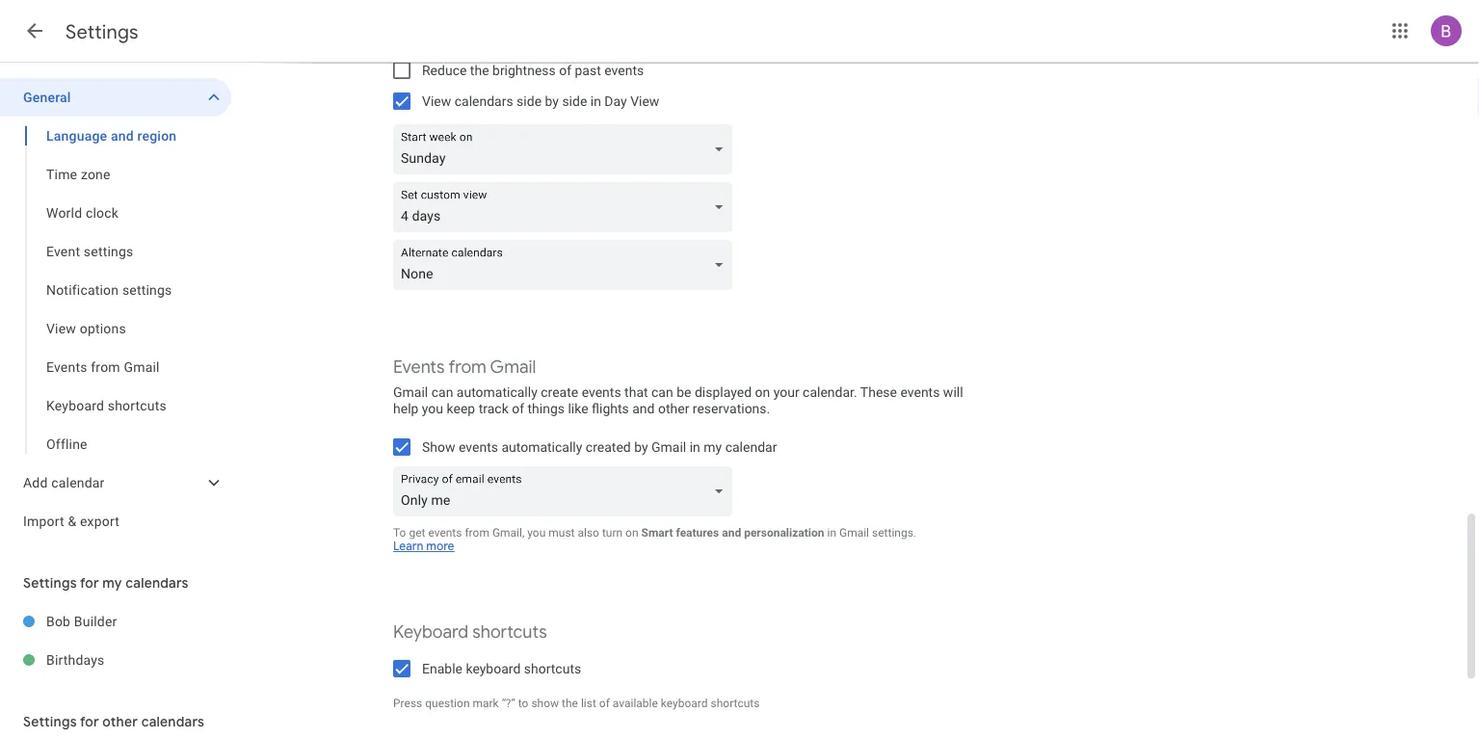 Task type: describe. For each thing, give the bounding box(es) containing it.
track
[[479, 401, 509, 417]]

bob builder tree item
[[0, 603, 231, 641]]

events for events from gmail gmail can automatically create events that can be displayed on your calendar. these events will help you keep track of things like flights and other reservations.
[[393, 356, 445, 378]]

bob
[[46, 614, 71, 630]]

features
[[676, 526, 719, 539]]

1 side from the left
[[517, 93, 542, 109]]

like
[[568, 401, 589, 417]]

settings for event settings
[[84, 243, 133, 259]]

and inside the events from gmail gmail can automatically create events that can be displayed on your calendar. these events will help you keep track of things like flights and other reservations.
[[633, 401, 655, 417]]

keep
[[447, 401, 476, 417]]

export
[[80, 513, 120, 529]]

0 horizontal spatial in
[[591, 93, 602, 109]]

builder
[[74, 614, 117, 630]]

you inside the events from gmail gmail can automatically create events that can be displayed on your calendar. these events will help you keep track of things like flights and other reservations.
[[422, 401, 444, 417]]

general tree item
[[0, 78, 231, 117]]

available
[[613, 697, 658, 711]]

press
[[393, 697, 423, 711]]

event settings
[[46, 243, 133, 259]]

settings.
[[873, 526, 917, 539]]

you inside to get events from gmail, you must also turn on smart features and personalization in gmail settings. learn more
[[528, 526, 546, 539]]

from for events from gmail gmail can automatically create events that can be displayed on your calendar. these events will help you keep track of things like flights and other reservations.
[[449, 356, 487, 378]]

mark
[[473, 697, 499, 711]]

automatically inside the events from gmail gmail can automatically create events that can be displayed on your calendar. these events will help you keep track of things like flights and other reservations.
[[457, 385, 538, 401]]

gmail inside group
[[124, 359, 160, 375]]

settings for my calendars tree
[[0, 603, 231, 680]]

1 horizontal spatial keyboard
[[661, 697, 708, 711]]

displayed
[[695, 385, 752, 401]]

region
[[137, 128, 177, 144]]

2 horizontal spatial view
[[631, 93, 660, 109]]

events left "that"
[[582, 385, 622, 401]]

on inside to get events from gmail, you must also turn on smart features and personalization in gmail settings. learn more
[[626, 526, 639, 539]]

reservations.
[[693, 401, 771, 417]]

0 vertical spatial of
[[559, 62, 572, 78]]

2 side from the left
[[562, 93, 587, 109]]

tree containing general
[[0, 78, 231, 541]]

birthdays
[[46, 652, 105, 668]]

past
[[575, 62, 601, 78]]

in inside to get events from gmail, you must also turn on smart features and personalization in gmail settings. learn more
[[828, 526, 837, 539]]

more
[[426, 539, 455, 554]]

settings for my calendars
[[23, 575, 189, 592]]

question
[[425, 697, 470, 711]]

to
[[393, 526, 406, 539]]

world
[[46, 205, 82, 221]]

time
[[46, 166, 77, 182]]

1 horizontal spatial the
[[562, 697, 578, 711]]

smart
[[642, 526, 673, 539]]

1 vertical spatial keyboard shortcuts
[[393, 621, 547, 644]]

day
[[605, 93, 627, 109]]

0 horizontal spatial my
[[102, 575, 122, 592]]

add
[[23, 475, 48, 491]]

reduce the brightness of past events
[[422, 62, 644, 78]]

to get events from gmail, you must also turn on smart features and personalization in gmail settings. learn more
[[393, 526, 917, 554]]

be
[[677, 385, 692, 401]]

show events automatically created by gmail in my calendar
[[422, 439, 777, 455]]

birthdays link
[[46, 641, 231, 680]]

events from gmail gmail can automatically create events that can be displayed on your calendar. these events will help you keep track of things like flights and other reservations.
[[393, 356, 964, 417]]

import & export
[[23, 513, 120, 529]]

settings for other calendars
[[23, 713, 205, 731]]

view calendars side by side in day view
[[422, 93, 660, 109]]

enable
[[422, 661, 463, 677]]

learn more link
[[393, 539, 455, 554]]

turn
[[603, 526, 623, 539]]

that
[[625, 385, 648, 401]]

and inside to get events from gmail, you must also turn on smart features and personalization in gmail settings. learn more
[[722, 526, 742, 539]]

calendars for settings for other calendars
[[141, 713, 205, 731]]

general
[[23, 89, 71, 105]]

notification settings
[[46, 282, 172, 298]]

gmail up track
[[490, 356, 536, 378]]

2 horizontal spatial of
[[600, 697, 610, 711]]

these
[[861, 385, 898, 401]]

calendars for settings for my calendars
[[126, 575, 189, 592]]

1 horizontal spatial my
[[704, 439, 722, 455]]

language
[[46, 128, 107, 144]]

0 horizontal spatial and
[[111, 128, 134, 144]]

0 vertical spatial keyboard shortcuts
[[46, 398, 167, 414]]

created
[[586, 439, 631, 455]]

from for events from gmail
[[91, 359, 120, 375]]

1 vertical spatial other
[[102, 713, 138, 731]]

0 vertical spatial the
[[470, 62, 489, 78]]

enable keyboard shortcuts
[[422, 661, 582, 677]]

keyboard inside group
[[46, 398, 104, 414]]

list
[[581, 697, 597, 711]]

1 horizontal spatial by
[[635, 439, 648, 455]]

time zone
[[46, 166, 111, 182]]



Task type: vqa. For each thing, say whether or not it's contained in the screenshot.
the and inside the the Events from Gmail Gmail can automatically create events that can be displayed on your calendar. These events will help you keep track of things like flights and other reservations.
yes



Task type: locate. For each thing, give the bounding box(es) containing it.
notification
[[46, 282, 119, 298]]

your
[[774, 385, 800, 401]]

1 horizontal spatial can
[[652, 385, 674, 401]]

for down birthdays
[[80, 713, 99, 731]]

on right turn
[[626, 526, 639, 539]]

0 horizontal spatial of
[[512, 401, 525, 417]]

events right get
[[428, 526, 462, 539]]

the
[[470, 62, 489, 78], [562, 697, 578, 711]]

get
[[409, 526, 426, 539]]

1 horizontal spatial events
[[393, 356, 445, 378]]

my
[[704, 439, 722, 455], [102, 575, 122, 592]]

2 vertical spatial in
[[828, 526, 837, 539]]

1 vertical spatial settings
[[122, 282, 172, 298]]

1 horizontal spatial of
[[559, 62, 572, 78]]

calendars up the bob builder tree item
[[126, 575, 189, 592]]

settings
[[66, 19, 139, 44], [23, 575, 77, 592], [23, 713, 77, 731]]

on left your
[[755, 385, 771, 401]]

keyboard up mark
[[466, 661, 521, 677]]

settings up options
[[122, 282, 172, 298]]

of right list in the left of the page
[[600, 697, 610, 711]]

keyboard up enable
[[393, 621, 469, 644]]

brightness
[[493, 62, 556, 78]]

1 vertical spatial the
[[562, 697, 578, 711]]

show
[[532, 697, 559, 711]]

import
[[23, 513, 64, 529]]

gmail left settings.
[[840, 526, 870, 539]]

1 vertical spatial settings
[[23, 575, 77, 592]]

1 vertical spatial and
[[633, 401, 655, 417]]

and left region on the top left of page
[[111, 128, 134, 144]]

my up the bob builder tree item
[[102, 575, 122, 592]]

1 horizontal spatial in
[[690, 439, 701, 455]]

other down birthdays tree item
[[102, 713, 138, 731]]

0 vertical spatial other
[[658, 401, 690, 417]]

on
[[755, 385, 771, 401], [626, 526, 639, 539]]

0 horizontal spatial by
[[545, 93, 559, 109]]

1 vertical spatial you
[[528, 526, 546, 539]]

1 horizontal spatial keyboard shortcuts
[[393, 621, 547, 644]]

0 vertical spatial you
[[422, 401, 444, 417]]

0 horizontal spatial events
[[46, 359, 87, 375]]

settings for settings
[[66, 19, 139, 44]]

1 for from the top
[[80, 575, 99, 592]]

language and region
[[46, 128, 177, 144]]

1 vertical spatial in
[[690, 439, 701, 455]]

0 horizontal spatial other
[[102, 713, 138, 731]]

2 for from the top
[[80, 713, 99, 731]]

0 vertical spatial for
[[80, 575, 99, 592]]

side down past
[[562, 93, 587, 109]]

go back image
[[23, 19, 46, 42]]

of left past
[[559, 62, 572, 78]]

calendar.
[[803, 385, 858, 401]]

1 vertical spatial for
[[80, 713, 99, 731]]

from inside to get events from gmail, you must also turn on smart features and personalization in gmail settings. learn more
[[465, 526, 490, 539]]

personalization
[[744, 526, 825, 539]]

0 horizontal spatial calendar
[[51, 475, 105, 491]]

bob builder
[[46, 614, 117, 630]]

calendar up &
[[51, 475, 105, 491]]

0 horizontal spatial can
[[432, 385, 453, 401]]

0 vertical spatial calendar
[[726, 439, 777, 455]]

2 vertical spatial and
[[722, 526, 742, 539]]

0 horizontal spatial side
[[517, 93, 542, 109]]

in left day
[[591, 93, 602, 109]]

on inside the events from gmail gmail can automatically create events that can be displayed on your calendar. these events will help you keep track of things like flights and other reservations.
[[755, 385, 771, 401]]

will
[[944, 385, 964, 401]]

gmail,
[[493, 526, 525, 539]]

0 vertical spatial keyboard
[[46, 398, 104, 414]]

create
[[541, 385, 579, 401]]

keyboard up offline
[[46, 398, 104, 414]]

for for other
[[80, 713, 99, 731]]

settings heading
[[66, 19, 139, 44]]

1 horizontal spatial keyboard
[[393, 621, 469, 644]]

you
[[422, 401, 444, 417], [528, 526, 546, 539]]

group
[[0, 117, 231, 464]]

events
[[393, 356, 445, 378], [46, 359, 87, 375]]

by right created
[[635, 439, 648, 455]]

side
[[517, 93, 542, 109], [562, 93, 587, 109]]

1 horizontal spatial on
[[755, 385, 771, 401]]

1 vertical spatial keyboard
[[661, 697, 708, 711]]

0 horizontal spatial keyboard shortcuts
[[46, 398, 167, 414]]

1 horizontal spatial calendar
[[726, 439, 777, 455]]

"?"
[[502, 697, 516, 711]]

1 vertical spatial on
[[626, 526, 639, 539]]

learn
[[393, 539, 424, 554]]

flights
[[592, 401, 629, 417]]

calendars
[[455, 93, 514, 109], [126, 575, 189, 592], [141, 713, 205, 731]]

and right flights
[[633, 401, 655, 417]]

things
[[528, 401, 565, 417]]

1 vertical spatial my
[[102, 575, 122, 592]]

2 vertical spatial calendars
[[141, 713, 205, 731]]

for for my
[[80, 575, 99, 592]]

reduce
[[422, 62, 467, 78]]

and
[[111, 128, 134, 144], [633, 401, 655, 417], [722, 526, 742, 539]]

in down reservations.
[[690, 439, 701, 455]]

&
[[68, 513, 77, 529]]

to
[[519, 697, 529, 711]]

shortcuts
[[108, 398, 167, 414], [473, 621, 547, 644], [524, 661, 582, 677], [711, 697, 760, 711]]

1 horizontal spatial you
[[528, 526, 546, 539]]

event
[[46, 243, 80, 259]]

side down "reduce the brightness of past events"
[[517, 93, 542, 109]]

for
[[80, 575, 99, 592], [80, 713, 99, 731]]

keyboard right available
[[661, 697, 708, 711]]

can
[[432, 385, 453, 401], [652, 385, 674, 401]]

events inside to get events from gmail, you must also turn on smart features and personalization in gmail settings. learn more
[[428, 526, 462, 539]]

view for view calendars side by side in day view
[[422, 93, 451, 109]]

automatically
[[457, 385, 538, 401], [502, 439, 583, 455]]

1 vertical spatial calendar
[[51, 475, 105, 491]]

by down "reduce the brightness of past events"
[[545, 93, 559, 109]]

0 horizontal spatial on
[[626, 526, 639, 539]]

also
[[578, 526, 600, 539]]

of
[[559, 62, 572, 78], [512, 401, 525, 417], [600, 697, 610, 711]]

other right "that"
[[658, 401, 690, 417]]

calendar
[[726, 439, 777, 455], [51, 475, 105, 491]]

gmail inside to get events from gmail, you must also turn on smart features and personalization in gmail settings. learn more
[[840, 526, 870, 539]]

can right "help"
[[432, 385, 453, 401]]

keyboard shortcuts up enable
[[393, 621, 547, 644]]

from left gmail,
[[465, 526, 490, 539]]

1 vertical spatial automatically
[[502, 439, 583, 455]]

from up keep
[[449, 356, 487, 378]]

keyboard
[[466, 661, 521, 677], [661, 697, 708, 711]]

1 vertical spatial of
[[512, 401, 525, 417]]

0 vertical spatial keyboard
[[466, 661, 521, 677]]

calendars down birthdays link
[[141, 713, 205, 731]]

settings for settings for other calendars
[[23, 713, 77, 731]]

events left will
[[901, 385, 940, 401]]

zone
[[81, 166, 111, 182]]

events up day
[[605, 62, 644, 78]]

settings up notification settings
[[84, 243, 133, 259]]

group containing language and region
[[0, 117, 231, 464]]

view for view options
[[46, 321, 76, 336]]

0 vertical spatial on
[[755, 385, 771, 401]]

automatically down things at the bottom
[[502, 439, 583, 455]]

2 vertical spatial settings
[[23, 713, 77, 731]]

from
[[449, 356, 487, 378], [91, 359, 120, 375], [465, 526, 490, 539]]

in right the personalization
[[828, 526, 837, 539]]

0 horizontal spatial keyboard
[[46, 398, 104, 414]]

calendar down reservations.
[[726, 439, 777, 455]]

gmail down options
[[124, 359, 160, 375]]

events inside group
[[46, 359, 87, 375]]

view right day
[[631, 93, 660, 109]]

view down reduce
[[422, 93, 451, 109]]

add calendar
[[23, 475, 105, 491]]

events from gmail
[[46, 359, 160, 375]]

1 can from the left
[[432, 385, 453, 401]]

birthdays tree item
[[0, 641, 231, 680]]

keyboard
[[46, 398, 104, 414], [393, 621, 469, 644]]

from down options
[[91, 359, 120, 375]]

gmail
[[490, 356, 536, 378], [124, 359, 160, 375], [393, 385, 428, 401], [652, 439, 687, 455], [840, 526, 870, 539]]

0 horizontal spatial the
[[470, 62, 489, 78]]

settings for settings for my calendars
[[23, 575, 77, 592]]

other
[[658, 401, 690, 417], [102, 713, 138, 731]]

options
[[80, 321, 126, 336]]

of inside the events from gmail gmail can automatically create events that can be displayed on your calendar. these events will help you keep track of things like flights and other reservations.
[[512, 401, 525, 417]]

can left be
[[652, 385, 674, 401]]

1 vertical spatial by
[[635, 439, 648, 455]]

0 horizontal spatial keyboard
[[466, 661, 521, 677]]

the right reduce
[[470, 62, 489, 78]]

offline
[[46, 436, 87, 452]]

world clock
[[46, 205, 119, 221]]

in
[[591, 93, 602, 109], [690, 439, 701, 455], [828, 526, 837, 539]]

settings up the bob
[[23, 575, 77, 592]]

view
[[422, 93, 451, 109], [631, 93, 660, 109], [46, 321, 76, 336]]

you right "help"
[[422, 401, 444, 417]]

show
[[422, 439, 456, 455]]

1 horizontal spatial and
[[633, 401, 655, 417]]

0 vertical spatial and
[[111, 128, 134, 144]]

other inside the events from gmail gmail can automatically create events that can be displayed on your calendar. these events will help you keep track of things like flights and other reservations.
[[658, 401, 690, 417]]

for up builder
[[80, 575, 99, 592]]

0 vertical spatial settings
[[66, 19, 139, 44]]

1 vertical spatial calendars
[[126, 575, 189, 592]]

you left must at the bottom of the page
[[528, 526, 546, 539]]

keyboard shortcuts
[[46, 398, 167, 414], [393, 621, 547, 644]]

0 vertical spatial my
[[704, 439, 722, 455]]

0 horizontal spatial view
[[46, 321, 76, 336]]

0 vertical spatial settings
[[84, 243, 133, 259]]

events inside the events from gmail gmail can automatically create events that can be displayed on your calendar. these events will help you keep track of things like flights and other reservations.
[[393, 356, 445, 378]]

2 vertical spatial of
[[600, 697, 610, 711]]

of right track
[[512, 401, 525, 417]]

None field
[[393, 124, 740, 175], [393, 182, 740, 232], [393, 240, 740, 290], [393, 467, 740, 517], [393, 124, 740, 175], [393, 182, 740, 232], [393, 240, 740, 290], [393, 467, 740, 517]]

automatically left create
[[457, 385, 538, 401]]

view options
[[46, 321, 126, 336]]

events right show
[[459, 439, 498, 455]]

1 horizontal spatial other
[[658, 401, 690, 417]]

calendars down reduce
[[455, 93, 514, 109]]

clock
[[86, 205, 119, 221]]

from inside group
[[91, 359, 120, 375]]

events for events from gmail
[[46, 359, 87, 375]]

2 horizontal spatial and
[[722, 526, 742, 539]]

must
[[549, 526, 575, 539]]

events
[[605, 62, 644, 78], [582, 385, 622, 401], [901, 385, 940, 401], [459, 439, 498, 455], [428, 526, 462, 539]]

tree
[[0, 78, 231, 541]]

and right features on the bottom of the page
[[722, 526, 742, 539]]

1 horizontal spatial view
[[422, 93, 451, 109]]

settings down birthdays
[[23, 713, 77, 731]]

0 vertical spatial calendars
[[455, 93, 514, 109]]

2 horizontal spatial in
[[828, 526, 837, 539]]

1 vertical spatial keyboard
[[393, 621, 469, 644]]

2 can from the left
[[652, 385, 674, 401]]

the left list in the left of the page
[[562, 697, 578, 711]]

events down 'view options'
[[46, 359, 87, 375]]

keyboard shortcuts down the events from gmail
[[46, 398, 167, 414]]

events up "help"
[[393, 356, 445, 378]]

press question mark "?" to show the list of available keyboard shortcuts
[[393, 697, 760, 711]]

0 vertical spatial in
[[591, 93, 602, 109]]

from inside the events from gmail gmail can automatically create events that can be displayed on your calendar. these events will help you keep track of things like flights and other reservations.
[[449, 356, 487, 378]]

view left options
[[46, 321, 76, 336]]

help
[[393, 401, 419, 417]]

0 vertical spatial by
[[545, 93, 559, 109]]

settings for notification settings
[[122, 282, 172, 298]]

gmail down be
[[652, 439, 687, 455]]

gmail left keep
[[393, 385, 428, 401]]

0 horizontal spatial you
[[422, 401, 444, 417]]

settings up general tree item
[[66, 19, 139, 44]]

0 vertical spatial automatically
[[457, 385, 538, 401]]

1 horizontal spatial side
[[562, 93, 587, 109]]

my down reservations.
[[704, 439, 722, 455]]



